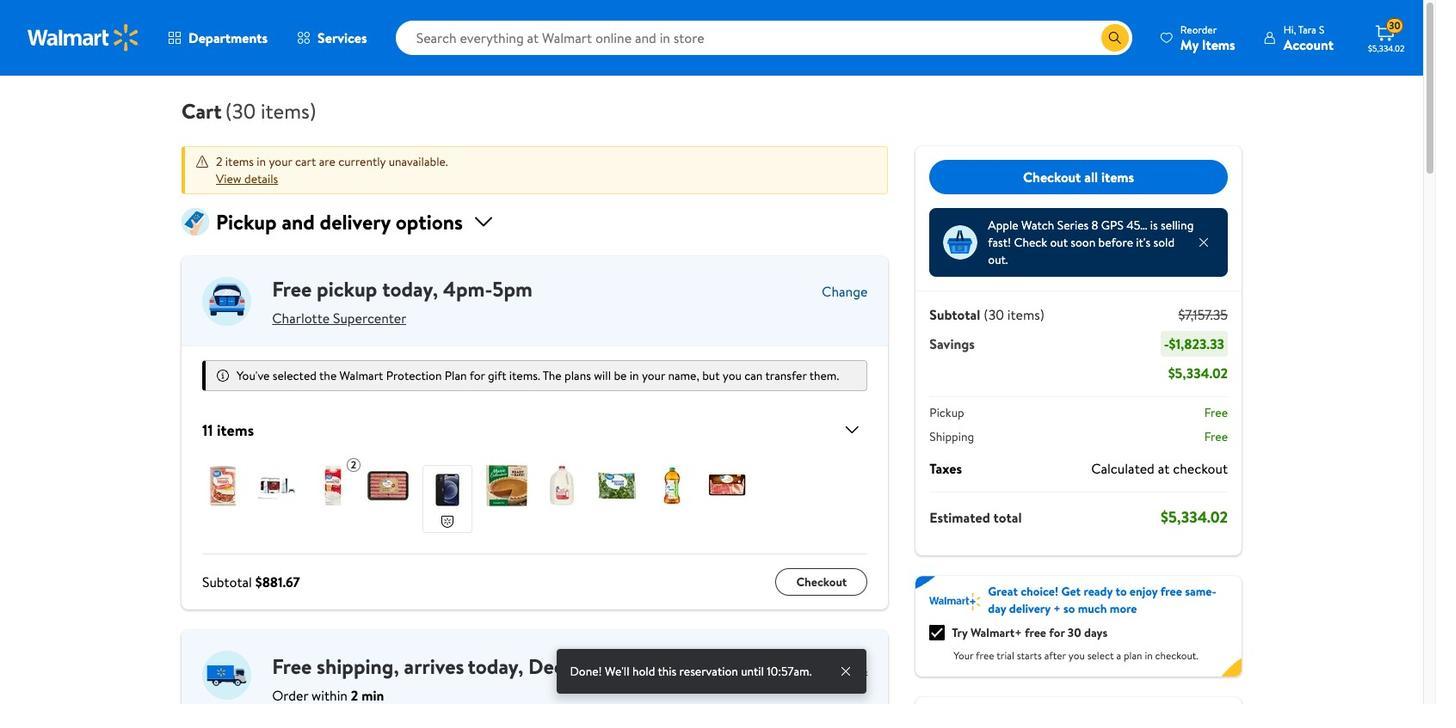Task type: describe. For each thing, give the bounding box(es) containing it.
2 button
[[182, 445, 888, 554]]

2 items in your cart are currently unavailable. view details
[[216, 153, 448, 188]]

-$1,823.33
[[1164, 335, 1225, 354]]

great value hickory smoked bacon, 12 oz with addon services image
[[707, 466, 748, 507]]

10:57am.
[[767, 664, 812, 681]]

playstation 5 disc console slim - marvel's spider-man 2 bundle with addon services image
[[257, 466, 299, 507]]

choice!
[[1021, 584, 1059, 601]]

so
[[1064, 601, 1075, 618]]

plan
[[445, 368, 467, 385]]

calculated at checkout
[[1091, 460, 1228, 479]]

the
[[319, 368, 337, 385]]

free pickup today, 4pm-5pm
[[272, 275, 533, 304]]

series
[[1058, 217, 1089, 234]]

reorder my items
[[1181, 22, 1236, 54]]

it's
[[1136, 234, 1151, 251]]

great
[[988, 584, 1018, 601]]

30 inside "banner"
[[1068, 625, 1082, 642]]

items inside button
[[1102, 168, 1135, 187]]

taxes
[[930, 460, 962, 479]]

2 for 2 items in your cart are currently unavailable. view details
[[216, 153, 222, 170]]

but
[[702, 368, 720, 385]]

pickup and delivery options button
[[182, 207, 888, 237]]

details
[[244, 170, 278, 188]]

for inside alert
[[470, 368, 485, 385]]

Walmart Site-Wide search field
[[396, 21, 1132, 55]]

0 vertical spatial delivery
[[320, 207, 391, 237]]

free shipping , arrives today, dec 19–tue, dec 26
[[272, 652, 702, 682]]

cart
[[295, 153, 316, 170]]

sold
[[1154, 234, 1175, 251]]

plans
[[565, 368, 591, 385]]

days
[[1084, 625, 1108, 642]]

fulfillment logo image
[[202, 652, 252, 701]]

walmart plus image
[[930, 594, 981, 611]]

done! we'll hold this reservation until 10:57am.
[[570, 664, 812, 681]]

checkout for checkout
[[797, 574, 847, 591]]

subtotal for subtotal $881.67
[[202, 573, 252, 592]]

great value 100% apple juice, 96 fl oz with addon services image
[[652, 466, 693, 507]]

hi, tara s account
[[1284, 22, 1334, 54]]

try
[[952, 625, 968, 642]]

close image
[[840, 665, 853, 679]]

great value whole vitamin d milk, gallon, 128 fl oz with addon services image
[[541, 466, 583, 507]]

apple watch series 8 gps 45... is selling fast! check out soon before it's sold out.
[[988, 217, 1194, 269]]

we'll
[[605, 664, 630, 681]]

items.
[[509, 368, 540, 385]]

pickup for pickup
[[930, 405, 964, 422]]

out.
[[988, 251, 1008, 269]]

0 vertical spatial $5,334.02
[[1368, 42, 1405, 54]]

watch
[[1022, 217, 1055, 234]]

great choice! get ready to enjoy free same- day delivery + so much more
[[988, 584, 1217, 618]]

services
[[318, 28, 367, 47]]

1 horizontal spatial today,
[[468, 652, 524, 682]]

in inside the 2 items in your cart are currently unavailable. view details
[[257, 153, 266, 170]]

you inside alert
[[723, 368, 742, 385]]

s
[[1319, 22, 1325, 37]]

$7,157.35
[[1179, 306, 1228, 324]]

checkout button
[[776, 569, 868, 596]]

see options
[[798, 660, 868, 679]]

45...
[[1127, 217, 1148, 234]]

great value frozen broccoli florets, 12 oz steamable bag with addon services image
[[596, 466, 638, 507]]

hold
[[633, 664, 655, 681]]

you've selected the walmart protection plan for gift items. the plans will be in your name, but you can transfer them.
[[237, 368, 839, 385]]

checkout for checkout all items
[[1023, 168, 1081, 187]]

today, 4pm-5pm element
[[382, 275, 533, 304]]

be
[[614, 368, 627, 385]]

Your free trial starts after you select a plan in checkout. checkbox
[[930, 626, 945, 641]]

gift
[[488, 368, 506, 385]]

select
[[1088, 649, 1114, 664]]

departments button
[[153, 17, 282, 59]]

options inside free shipping, arrives today, dec 19 to tue, dec 26 5675 seths dr element
[[824, 660, 868, 679]]

to
[[1116, 584, 1127, 601]]

Search search field
[[396, 21, 1132, 55]]

items) for subtotal (30 items)
[[1008, 306, 1045, 324]]

reservation
[[680, 664, 738, 681]]

0 horizontal spatial free
[[976, 649, 995, 664]]

and
[[282, 207, 315, 237]]

free shipping, arrives today, dec 19 to tue, dec 26 5675 seths dr element
[[182, 631, 888, 705]]

ready
[[1084, 584, 1113, 601]]

soon
[[1071, 234, 1096, 251]]

same-
[[1185, 584, 1217, 601]]

$881.67
[[255, 573, 300, 592]]

your inside the 2 items in your cart are currently unavailable. view details
[[269, 153, 292, 170]]

gps
[[1101, 217, 1124, 234]]

items
[[1202, 35, 1236, 54]]

cart_gic_illustration image
[[182, 208, 209, 236]]

19–tue,
[[569, 652, 634, 682]]

plan
[[1124, 649, 1143, 664]]

pickup and delivery options
[[216, 207, 463, 237]]

-
[[1164, 335, 1169, 354]]

name,
[[668, 368, 700, 385]]

all
[[1085, 168, 1098, 187]]

in inside "banner"
[[1145, 649, 1153, 664]]

0 vertical spatial 30
[[1389, 18, 1401, 33]]

(30 for subtotal
[[984, 306, 1004, 324]]

checkout
[[1173, 460, 1228, 479]]

trial
[[997, 649, 1015, 664]]

4pm-
[[443, 275, 493, 304]]

charlotte
[[272, 309, 330, 328]]

get
[[1062, 584, 1081, 601]]

fast!
[[988, 234, 1011, 251]]

your free trial starts after you select a plan in checkout.
[[954, 649, 1199, 664]]

pickup
[[317, 275, 377, 304]]

,
[[394, 652, 399, 682]]

reorder
[[1181, 22, 1217, 37]]



Task type: locate. For each thing, give the bounding box(es) containing it.
cart (30 items)
[[182, 96, 316, 126]]

1 vertical spatial delivery
[[1009, 601, 1051, 618]]

them.
[[810, 368, 839, 385]]

1 horizontal spatial you
[[1069, 649, 1085, 664]]

great value lactose free whole vitamin d milk, half gallon, 64 fl oz quantity 2 with addon services image
[[312, 466, 354, 507]]

you've
[[237, 368, 270, 385]]

2 dec from the left
[[639, 652, 675, 682]]

0 horizontal spatial today,
[[382, 275, 438, 304]]

1 horizontal spatial in
[[630, 368, 639, 385]]

selected
[[273, 368, 317, 385]]

walmart image
[[28, 24, 139, 52]]

1 horizontal spatial for
[[1049, 625, 1065, 642]]

after
[[1045, 649, 1066, 664]]

0 horizontal spatial in
[[257, 153, 266, 170]]

1 horizontal spatial delivery
[[1009, 601, 1051, 618]]

at
[[1158, 460, 1170, 479]]

26
[[680, 652, 702, 682]]

items)
[[261, 96, 316, 126], [1008, 306, 1045, 324]]

checkout inside checkout all items button
[[1023, 168, 1081, 187]]

items for 2 items in your cart are currently unavailable. view details
[[225, 153, 254, 170]]

for
[[470, 368, 485, 385], [1049, 625, 1065, 642]]

walmart
[[340, 368, 383, 385]]

(30 for cart
[[225, 96, 256, 126]]

transfer
[[766, 368, 807, 385]]

a
[[1117, 649, 1122, 664]]

free right enjoy
[[1161, 584, 1182, 601]]

in right view
[[257, 153, 266, 170]]

subtotal $881.67
[[202, 573, 300, 592]]

1 vertical spatial today,
[[468, 652, 524, 682]]

great value uncooked original breakfast pork sausage links 12 oz package with addon services image
[[368, 466, 409, 507]]

less than x qty image
[[944, 225, 978, 260]]

0 vertical spatial (30
[[225, 96, 256, 126]]

tara
[[1299, 22, 1317, 37]]

arrives
[[404, 652, 464, 682]]

services button
[[282, 17, 382, 59]]

shipping
[[930, 429, 974, 446]]

in inside "you've selected the walmart protection plan for gift items. the plans will be in your name, but you can transfer them." alert
[[630, 368, 639, 385]]

1 vertical spatial for
[[1049, 625, 1065, 642]]

0 vertical spatial items)
[[261, 96, 316, 126]]

2 for 2
[[351, 458, 356, 473]]

$5,334.02 down $1,823.33
[[1168, 364, 1228, 383]]

delivery down the 2 items in your cart are currently unavailable. view details
[[320, 207, 391, 237]]

0 horizontal spatial options
[[396, 207, 463, 237]]

items right 11
[[217, 420, 254, 441]]

view all items image
[[835, 420, 863, 441]]

0 horizontal spatial you
[[723, 368, 742, 385]]

savings
[[930, 335, 975, 354]]

your
[[954, 649, 974, 664]]

for up the after
[[1049, 625, 1065, 642]]

try walmart+ free for 30 days
[[952, 625, 1108, 642]]

8
[[1092, 217, 1099, 234]]

30 right s
[[1389, 18, 1401, 33]]

is
[[1151, 217, 1158, 234]]

items) for cart (30 items)
[[261, 96, 316, 126]]

30 left days
[[1068, 625, 1082, 642]]

charlotte supercenter button
[[272, 305, 407, 332]]

1 dec from the left
[[529, 652, 564, 682]]

see options button
[[798, 660, 868, 679]]

2 left "details"
[[216, 153, 222, 170]]

you
[[723, 368, 742, 385], [1069, 649, 1085, 664]]

search icon image
[[1108, 31, 1122, 45]]

selling
[[1161, 217, 1194, 234]]

0 vertical spatial today,
[[382, 275, 438, 304]]

1 horizontal spatial pickup
[[930, 405, 964, 422]]

0 horizontal spatial pickup
[[216, 207, 277, 237]]

0 horizontal spatial 2
[[216, 153, 222, 170]]

1 vertical spatial subtotal
[[202, 573, 252, 592]]

1 vertical spatial in
[[630, 368, 639, 385]]

free
[[272, 275, 312, 304], [1205, 405, 1228, 422], [1205, 429, 1228, 446], [272, 652, 312, 682]]

1 horizontal spatial dec
[[639, 652, 675, 682]]

options down unavailable.
[[396, 207, 463, 237]]

before
[[1099, 234, 1133, 251]]

$5,334.02 down checkout
[[1161, 507, 1228, 528]]

1 vertical spatial you
[[1069, 649, 1085, 664]]

1 vertical spatial free
[[1025, 625, 1047, 642]]

estimated
[[930, 508, 990, 527]]

account
[[1284, 35, 1334, 54]]

0 vertical spatial free
[[1161, 584, 1182, 601]]

for inside "banner"
[[1049, 625, 1065, 642]]

in right be
[[630, 368, 639, 385]]

check
[[1014, 234, 1047, 251]]

straight talk apple iphone 12, 64gb, black- prepaid smartphone [locked to straight talk] with addon services image
[[427, 470, 468, 511]]

0 horizontal spatial for
[[470, 368, 485, 385]]

delivery
[[320, 207, 391, 237], [1009, 601, 1051, 618]]

pickup for pickup and delivery options
[[216, 207, 277, 237]]

unavailable.
[[389, 153, 448, 170]]

pickup
[[216, 207, 277, 237], [930, 405, 964, 422]]

2 vertical spatial $5,334.02
[[1161, 507, 1228, 528]]

1 horizontal spatial free
[[1025, 625, 1047, 642]]

0 horizontal spatial 30
[[1068, 625, 1082, 642]]

estimated total
[[930, 508, 1022, 527]]

you right the after
[[1069, 649, 1085, 664]]

2 horizontal spatial in
[[1145, 649, 1153, 664]]

0 vertical spatial options
[[396, 207, 463, 237]]

hi,
[[1284, 22, 1296, 37]]

you've selected the walmart protection plan for gift items. the plans will be in your name, but you can transfer them. alert
[[202, 361, 868, 392]]

items down cart (30 items)
[[225, 153, 254, 170]]

pickup down the view details 'button'
[[216, 207, 277, 237]]

(30
[[225, 96, 256, 126], [984, 306, 1004, 324]]

close nudge image
[[1197, 236, 1211, 250]]

0 vertical spatial subtotal
[[930, 306, 981, 324]]

you right 'but'
[[723, 368, 742, 385]]

items right all
[[1102, 168, 1135, 187]]

done!
[[570, 664, 602, 681]]

1 vertical spatial pickup
[[930, 405, 964, 422]]

items for 11 items
[[217, 420, 254, 441]]

0 vertical spatial pickup
[[216, 207, 277, 237]]

more
[[1110, 601, 1137, 618]]

1 vertical spatial (30
[[984, 306, 1004, 324]]

delivery up "try walmart+ free for 30 days"
[[1009, 601, 1051, 618]]

free up starts
[[1025, 625, 1047, 642]]

out
[[1050, 234, 1068, 251]]

delivery inside the great choice! get ready to enjoy free same- day delivery + so much more
[[1009, 601, 1051, 618]]

1 horizontal spatial checkout
[[1023, 168, 1081, 187]]

today, up supercenter
[[382, 275, 438, 304]]

$5,334.02
[[1368, 42, 1405, 54], [1168, 364, 1228, 383], [1161, 507, 1228, 528]]

checkout inside 'checkout' button
[[797, 574, 847, 591]]

items inside the 2 items in your cart are currently unavailable. view details
[[225, 153, 254, 170]]

dec left done!
[[529, 652, 564, 682]]

total
[[994, 508, 1022, 527]]

your left cart
[[269, 153, 292, 170]]

1 horizontal spatial subtotal
[[930, 306, 981, 324]]

my
[[1181, 35, 1199, 54]]

the
[[543, 368, 562, 385]]

11 items
[[202, 420, 254, 441]]

0 vertical spatial in
[[257, 153, 266, 170]]

1 vertical spatial $5,334.02
[[1168, 364, 1228, 383]]

0 horizontal spatial (30
[[225, 96, 256, 126]]

your left the name,
[[642, 368, 665, 385]]

0 horizontal spatial dec
[[529, 652, 564, 682]]

marie callender's pumpkin pie, 36 oz (frozen) with addon services image
[[486, 466, 528, 507]]

subtotal up savings
[[930, 306, 981, 324]]

you inside "banner"
[[1069, 649, 1085, 664]]

banner
[[916, 577, 1242, 677]]

2 inside button
[[351, 458, 356, 473]]

0 horizontal spatial delivery
[[320, 207, 391, 237]]

checkout all items button
[[930, 160, 1228, 195]]

subtotal (30 items)
[[930, 306, 1045, 324]]

departments
[[188, 28, 268, 47]]

cart
[[182, 96, 222, 126]]

for left gift
[[470, 368, 485, 385]]

1 horizontal spatial 2
[[351, 458, 356, 473]]

in right plan
[[1145, 649, 1153, 664]]

items) up cart
[[261, 96, 316, 126]]

banner containing great choice! get ready to enjoy free same- day delivery + so much more
[[916, 577, 1242, 677]]

2 vertical spatial free
[[976, 649, 995, 664]]

1 vertical spatial options
[[824, 660, 868, 679]]

$5,334.02 right account at the top right of the page
[[1368, 42, 1405, 54]]

1 horizontal spatial items)
[[1008, 306, 1045, 324]]

1 vertical spatial your
[[642, 368, 665, 385]]

today, right arrives
[[468, 652, 524, 682]]

apple
[[988, 217, 1019, 234]]

0 horizontal spatial items)
[[261, 96, 316, 126]]

1 vertical spatial items)
[[1008, 306, 1045, 324]]

1 vertical spatial 30
[[1068, 625, 1082, 642]]

1 vertical spatial checkout
[[797, 574, 847, 591]]

checkout
[[1023, 168, 1081, 187], [797, 574, 847, 591]]

1 horizontal spatial 30
[[1389, 18, 1401, 33]]

change button
[[822, 282, 868, 301]]

2 horizontal spatial free
[[1161, 584, 1182, 601]]

0 vertical spatial your
[[269, 153, 292, 170]]

options right see
[[824, 660, 868, 679]]

0 horizontal spatial checkout
[[797, 574, 847, 591]]

free left trial
[[976, 649, 995, 664]]

0 horizontal spatial your
[[269, 153, 292, 170]]

1 horizontal spatial (30
[[984, 306, 1004, 324]]

0 vertical spatial you
[[723, 368, 742, 385]]

your
[[269, 153, 292, 170], [642, 368, 665, 385]]

1 vertical spatial 2
[[351, 458, 356, 473]]

checkout all items
[[1023, 168, 1135, 187]]

calculated
[[1091, 460, 1155, 479]]

2 left great value uncooked original breakfast pork sausage links 12 oz package with addon services icon
[[351, 458, 356, 473]]

1 horizontal spatial your
[[642, 368, 665, 385]]

items) down out.
[[1008, 306, 1045, 324]]

your inside alert
[[642, 368, 665, 385]]

11
[[202, 420, 213, 441]]

view details button
[[216, 170, 278, 188]]

pickup up shipping
[[930, 405, 964, 422]]

free inside the great choice! get ready to enjoy free same- day delivery + so much more
[[1161, 584, 1182, 601]]

0 vertical spatial for
[[470, 368, 485, 385]]

subtotal for subtotal (30 items)
[[930, 306, 981, 324]]

1 horizontal spatial options
[[824, 660, 868, 679]]

alert
[[182, 146, 888, 195]]

0 horizontal spatial subtotal
[[202, 573, 252, 592]]

2 inside the 2 items in your cart are currently unavailable. view details
[[216, 153, 222, 170]]

subtotal
[[930, 306, 981, 324], [202, 573, 252, 592]]

alert containing 2 items in your cart are currently unavailable.
[[182, 146, 888, 195]]

0 vertical spatial 2
[[216, 153, 222, 170]]

2 vertical spatial in
[[1145, 649, 1153, 664]]

shipping
[[317, 652, 394, 682]]

view
[[216, 170, 242, 188]]

dec left 26
[[639, 652, 675, 682]]

0 vertical spatial checkout
[[1023, 168, 1081, 187]]

protection
[[386, 368, 442, 385]]

(30 right cart
[[225, 96, 256, 126]]

are
[[319, 153, 335, 170]]

(30 down out.
[[984, 306, 1004, 324]]

subtotal left $881.67
[[202, 573, 252, 592]]

5pm
[[493, 275, 533, 304]]

great value corned beef hash, 14 oz can with addon services image
[[202, 466, 244, 507]]

day
[[988, 601, 1007, 618]]



Task type: vqa. For each thing, say whether or not it's contained in the screenshot.
2nd Shop from the left
no



